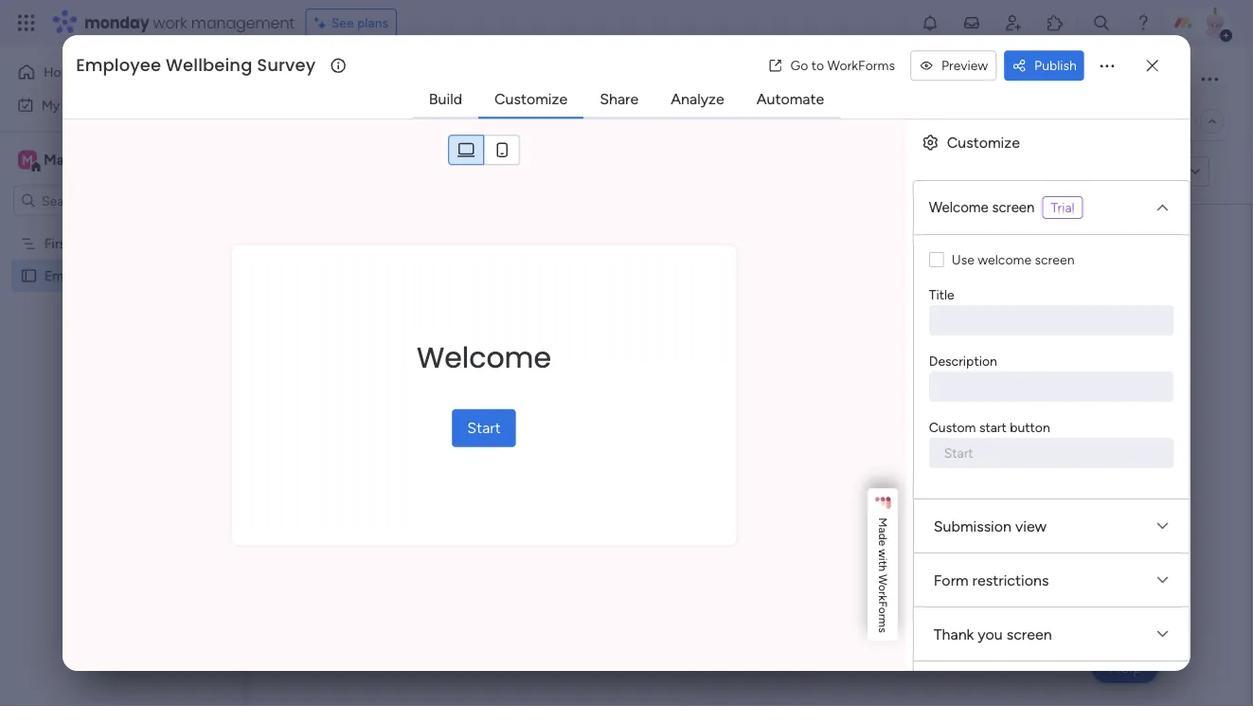 Task type: locate. For each thing, give the bounding box(es) containing it.
start inside region
[[980, 420, 1007, 436]]

start left button
[[980, 420, 1007, 436]]

0 horizontal spatial form
[[754, 434, 786, 452]]

form right your
[[873, 361, 927, 393]]

0 vertical spatial work
[[153, 12, 187, 33]]

1 horizontal spatial automate
[[1083, 113, 1142, 129]]

by
[[444, 163, 460, 181], [687, 361, 715, 393]]

m a d e w i t h w o r k f o r m s button
[[868, 488, 898, 640]]

customize up the workforms logo
[[495, 90, 568, 108]]

a
[[877, 527, 890, 533]]

Employee well-being survey field
[[283, 63, 615, 95]]

survey
[[535, 63, 610, 95], [172, 268, 211, 284]]

more actions image
[[1098, 56, 1117, 75]]

search everything image
[[1093, 13, 1112, 32]]

1 horizontal spatial start
[[980, 420, 1007, 436]]

0 horizontal spatial build
[[429, 90, 463, 108]]

0 vertical spatial welcome
[[930, 199, 989, 216]]

1 horizontal spatial m
[[877, 518, 890, 527]]

your
[[818, 361, 867, 393]]

0 vertical spatial survey
[[535, 63, 610, 95]]

activity
[[1004, 72, 1050, 88]]

customize
[[495, 90, 568, 108], [948, 133, 1021, 151]]

r down f
[[877, 614, 890, 618]]

1 vertical spatial screen
[[1036, 252, 1075, 268]]

screen inside region
[[1036, 252, 1075, 268]]

1 vertical spatial automate
[[1083, 113, 1142, 129]]

2 vertical spatial screen
[[1007, 625, 1053, 643]]

1 horizontal spatial build
[[717, 434, 750, 452]]

tab list containing build
[[413, 81, 841, 119]]

0 vertical spatial r
[[877, 591, 890, 595]]

1 vertical spatial start
[[980, 420, 1007, 436]]

form for form
[[376, 113, 407, 129]]

0 vertical spatial start
[[629, 361, 681, 393]]

/ for 1
[[1165, 72, 1170, 88]]

1 vertical spatial customize
[[948, 133, 1021, 151]]

workforms logo image
[[468, 157, 575, 187]]

1 vertical spatial by
[[687, 361, 715, 393]]

1 horizontal spatial /
[[1165, 72, 1170, 88]]

employee for employee well-being survey field
[[288, 63, 400, 95]]

work inside button
[[63, 97, 92, 113]]

work
[[153, 12, 187, 33], [63, 97, 92, 113]]

1 vertical spatial /
[[1146, 113, 1151, 129]]

employee for "employee wellbeing survey" field
[[76, 53, 161, 77]]

list box
[[0, 224, 242, 548]]

form inside button
[[376, 113, 407, 129]]

board
[[74, 236, 109, 252]]

well- down board
[[107, 268, 135, 284]]

home
[[44, 64, 80, 80]]

work right my
[[63, 97, 92, 113]]

view
[[1016, 517, 1047, 535]]

automate right autopilot image
[[1083, 113, 1142, 129]]

1 vertical spatial work
[[63, 97, 92, 113]]

build up add view icon
[[429, 90, 463, 108]]

0 vertical spatial well-
[[406, 63, 464, 95]]

well- up add view icon
[[406, 63, 464, 95]]

automate down "go"
[[757, 90, 825, 108]]

e
[[877, 540, 890, 546]]

by left 'building'
[[687, 361, 715, 393]]

employee inside field
[[76, 53, 161, 77]]

screen inside "dropdown button"
[[1007, 625, 1053, 643]]

0 horizontal spatial form
[[376, 113, 407, 129]]

use
[[952, 252, 975, 268]]

build down let's start by building your form
[[717, 434, 750, 452]]

r
[[877, 591, 890, 595], [877, 614, 890, 618]]

/ left 4
[[1146, 113, 1151, 129]]

form up "thank"
[[934, 571, 969, 589]]

0 horizontal spatial m
[[22, 152, 33, 168]]

by right powered at the top left
[[444, 163, 460, 181]]

form restrictions button
[[914, 554, 1190, 607]]

list box containing first board
[[0, 224, 242, 548]]

/ left 1 at the top right
[[1165, 72, 1170, 88]]

automate for automate
[[757, 90, 825, 108]]

0 vertical spatial m
[[22, 152, 33, 168]]

build
[[429, 90, 463, 108], [717, 434, 750, 452]]

building
[[721, 361, 811, 393]]

welcome for welcome screen
[[930, 199, 989, 216]]

0 vertical spatial customize
[[495, 90, 568, 108]]

button
[[1011, 420, 1051, 436]]

m for m
[[22, 152, 33, 168]]

share link
[[585, 82, 654, 116]]

work for monday
[[153, 12, 187, 33]]

welcome up the use
[[930, 199, 989, 216]]

m left main
[[22, 152, 33, 168]]

employee down 'first board'
[[45, 268, 103, 284]]

m inside button
[[877, 518, 890, 527]]

0 horizontal spatial welcome
[[417, 337, 552, 377]]

select product image
[[17, 13, 36, 32]]

1 vertical spatial m
[[877, 518, 890, 527]]

thank
[[934, 625, 975, 643]]

well-
[[406, 63, 464, 95], [107, 268, 135, 284]]

employee well-being survey down board
[[45, 268, 211, 284]]

preview button
[[911, 50, 997, 81]]

employee
[[76, 53, 161, 77], [288, 63, 400, 95], [45, 268, 103, 284]]

0 horizontal spatial automate
[[757, 90, 825, 108]]

0 horizontal spatial start
[[629, 361, 681, 393]]

1 vertical spatial form
[[754, 434, 786, 452]]

0 horizontal spatial customize
[[495, 90, 568, 108]]

customize up welcome screen
[[948, 133, 1021, 151]]

ruby anderson image
[[1201, 8, 1231, 38]]

help image
[[1134, 13, 1153, 32]]

1 vertical spatial r
[[877, 614, 890, 618]]

description
[[930, 353, 998, 369]]

tab list
[[413, 81, 841, 119]]

table
[[317, 113, 348, 129]]

o up the k
[[877, 585, 890, 591]]

1 vertical spatial being
[[135, 268, 169, 284]]

0 horizontal spatial /
[[1146, 113, 1151, 129]]

form inside dropdown button
[[934, 571, 969, 589]]

screen left trial
[[993, 199, 1035, 216]]

table button
[[287, 106, 362, 136]]

0 horizontal spatial survey
[[172, 268, 211, 284]]

employee up my work button
[[76, 53, 161, 77]]

1 horizontal spatial welcome
[[930, 199, 989, 216]]

employee well-being survey up add view icon
[[288, 63, 610, 95]]

1 vertical spatial well-
[[107, 268, 135, 284]]

2 o from the top
[[877, 607, 890, 614]]

welcome screen
[[930, 199, 1035, 216]]

option
[[0, 227, 242, 230]]

0 vertical spatial o
[[877, 585, 890, 591]]

screen right welcome
[[1036, 252, 1075, 268]]

o
[[877, 585, 890, 591], [877, 607, 890, 614]]

0 vertical spatial automate
[[757, 90, 825, 108]]

0 vertical spatial build
[[429, 90, 463, 108]]

being
[[464, 63, 529, 95], [135, 268, 169, 284]]

1 horizontal spatial being
[[464, 63, 529, 95]]

form
[[376, 113, 407, 129], [934, 571, 969, 589]]

1 vertical spatial survey
[[172, 268, 211, 284]]

group
[[448, 135, 520, 166]]

welcome
[[930, 199, 989, 216], [417, 337, 552, 377]]

build inside button
[[717, 434, 750, 452]]

1 horizontal spatial form
[[934, 571, 969, 589]]

m
[[22, 152, 33, 168], [877, 518, 890, 527]]

1 vertical spatial form
[[934, 571, 969, 589]]

form button
[[362, 106, 421, 136]]

work up employee wellbeing survey on the top left
[[153, 12, 187, 33]]

0 horizontal spatial employee well-being survey
[[45, 268, 211, 284]]

region
[[914, 235, 1190, 499]]

1 vertical spatial welcome
[[417, 337, 552, 377]]

start
[[629, 361, 681, 393], [980, 420, 1007, 436]]

1 r from the top
[[877, 591, 890, 595]]

/
[[1165, 72, 1170, 88], [1146, 113, 1151, 129]]

welcome up 'start' button
[[417, 337, 552, 377]]

form left add view icon
[[376, 113, 407, 129]]

workspace selection element
[[18, 148, 158, 173]]

0 vertical spatial form
[[376, 113, 407, 129]]

1 horizontal spatial work
[[153, 12, 187, 33]]

form
[[873, 361, 927, 393], [754, 434, 786, 452]]

go to workforms
[[791, 58, 895, 74]]

0 vertical spatial form
[[873, 361, 927, 393]]

plans
[[357, 15, 389, 31]]

automate
[[757, 90, 825, 108], [1083, 113, 1142, 129]]

Employee Wellbeing Survey field
[[71, 53, 328, 78]]

employee up table
[[288, 63, 400, 95]]

0 vertical spatial by
[[444, 163, 460, 181]]

m inside workspace icon
[[22, 152, 33, 168]]

0 horizontal spatial by
[[444, 163, 460, 181]]

screen right you
[[1007, 625, 1053, 643]]

0 horizontal spatial work
[[63, 97, 92, 113]]

d
[[877, 533, 890, 540]]

0 vertical spatial being
[[464, 63, 529, 95]]

1 o from the top
[[877, 585, 890, 591]]

1 vertical spatial o
[[877, 607, 890, 614]]

start right let's
[[629, 361, 681, 393]]

o up m
[[877, 607, 890, 614]]

my
[[42, 97, 60, 113]]

r up f
[[877, 591, 890, 595]]

to
[[812, 58, 825, 74]]

invite
[[1129, 72, 1162, 88]]

customize inside 'link'
[[495, 90, 568, 108]]

employee well-being survey
[[288, 63, 610, 95], [45, 268, 211, 284]]

w
[[877, 549, 890, 558]]

0 vertical spatial /
[[1165, 72, 1170, 88]]

1 horizontal spatial employee well-being survey
[[288, 63, 610, 95]]

let's
[[576, 361, 623, 393]]

submission
[[934, 517, 1012, 535]]

1 vertical spatial build
[[717, 434, 750, 452]]

m up d
[[877, 518, 890, 527]]

apps image
[[1046, 13, 1065, 32]]

form for form restrictions
[[934, 571, 969, 589]]

/ inside button
[[1165, 72, 1170, 88]]

region containing use welcome screen
[[914, 235, 1190, 499]]

invite / 1 button
[[1094, 64, 1187, 95]]

add view image
[[432, 114, 440, 128]]

form down 'building'
[[754, 434, 786, 452]]

publish button
[[1005, 50, 1085, 81]]



Task type: describe. For each thing, give the bounding box(es) containing it.
thank you screen
[[934, 625, 1053, 643]]

collapse board header image
[[1205, 114, 1221, 129]]

m
[[877, 618, 890, 628]]

publish
[[1035, 58, 1077, 74]]

1 horizontal spatial form
[[873, 361, 927, 393]]

2 r from the top
[[877, 614, 890, 618]]

Search in workspace field
[[40, 190, 158, 211]]

0 vertical spatial screen
[[993, 199, 1035, 216]]

help
[[1109, 658, 1143, 677]]

wellbeing
[[166, 53, 253, 77]]

m for m a d e w i t h w o r k f o r m s
[[877, 518, 890, 527]]

submission view button
[[914, 500, 1190, 553]]

main workspace
[[44, 151, 155, 169]]

powered
[[380, 163, 440, 181]]

start
[[468, 419, 501, 437]]

0 vertical spatial employee well-being survey
[[288, 63, 610, 95]]

m a d e w i t h w o r k f o r m s
[[877, 518, 890, 633]]

build link
[[414, 82, 478, 116]]

w
[[877, 574, 890, 585]]

start for custom
[[980, 420, 1007, 436]]

f
[[877, 601, 890, 607]]

my work button
[[11, 90, 204, 120]]

workforms
[[828, 58, 895, 74]]

monday
[[84, 12, 149, 33]]

title
[[930, 287, 955, 303]]

inbox image
[[963, 13, 982, 32]]

help button
[[1093, 652, 1159, 683]]

use welcome screen
[[952, 252, 1075, 268]]

t
[[877, 561, 890, 565]]

form inside button
[[754, 434, 786, 452]]

build for build
[[429, 90, 463, 108]]

analyze link
[[656, 82, 740, 116]]

build form button
[[702, 424, 801, 462]]

welcome
[[978, 252, 1032, 268]]

analyze
[[671, 90, 725, 108]]

0 horizontal spatial well-
[[107, 268, 135, 284]]

submission view
[[934, 517, 1047, 535]]

first
[[45, 236, 70, 252]]

management
[[191, 12, 294, 33]]

see plans button
[[306, 9, 397, 37]]

first board
[[45, 236, 109, 252]]

1 vertical spatial employee well-being survey
[[45, 268, 211, 284]]

notifications image
[[921, 13, 940, 32]]

restrictions
[[973, 571, 1050, 589]]

powered by
[[380, 163, 460, 181]]

1 horizontal spatial survey
[[535, 63, 610, 95]]

work for my
[[63, 97, 92, 113]]

welcome for welcome
[[417, 337, 552, 377]]

customize link
[[480, 82, 583, 116]]

survey
[[257, 53, 316, 77]]

screen for you
[[1007, 625, 1053, 643]]

build form
[[717, 434, 786, 452]]

go
[[791, 58, 809, 74]]

share
[[600, 90, 639, 108]]

screen for welcome
[[1036, 252, 1075, 268]]

activity button
[[996, 64, 1086, 95]]

s
[[877, 628, 890, 633]]

/ for 4
[[1146, 113, 1151, 129]]

custom
[[930, 420, 977, 436]]

let's start by building your form
[[576, 361, 927, 393]]

home button
[[11, 57, 204, 87]]

4
[[1155, 113, 1163, 129]]

thank you screen button
[[914, 608, 1190, 661]]

form restrictions
[[934, 571, 1050, 589]]

go to workforms button
[[761, 50, 903, 81]]

automate for automate / 4
[[1083, 113, 1142, 129]]

you
[[978, 625, 1004, 643]]

preview
[[942, 58, 989, 74]]

monday work management
[[84, 12, 294, 33]]

automate link
[[742, 82, 840, 116]]

integrate
[[885, 113, 940, 129]]

start button
[[452, 409, 516, 447]]

i
[[877, 558, 890, 561]]

automate / 4
[[1083, 113, 1163, 129]]

see plans
[[331, 15, 389, 31]]

main
[[44, 151, 77, 169]]

h
[[877, 565, 890, 572]]

invite members image
[[1005, 13, 1024, 32]]

employee wellbeing survey
[[76, 53, 316, 77]]

workspace image
[[18, 149, 37, 170]]

1 horizontal spatial well-
[[406, 63, 464, 95]]

workspace
[[80, 151, 155, 169]]

trial
[[1052, 200, 1076, 216]]

custom start button
[[930, 420, 1051, 436]]

build for build form
[[717, 434, 750, 452]]

1
[[1173, 72, 1179, 88]]

1 horizontal spatial by
[[687, 361, 715, 393]]

k
[[877, 595, 890, 601]]

start for let's
[[629, 361, 681, 393]]

1 horizontal spatial customize
[[948, 133, 1021, 151]]

see
[[331, 15, 354, 31]]

invite / 1
[[1129, 72, 1179, 88]]

autopilot image
[[1059, 108, 1075, 132]]

my work
[[42, 97, 92, 113]]

dapulse integrations image
[[864, 114, 878, 128]]

public board image
[[20, 267, 38, 285]]

0 horizontal spatial being
[[135, 268, 169, 284]]



Task type: vqa. For each thing, say whether or not it's contained in the screenshot.
Quick search results list box
no



